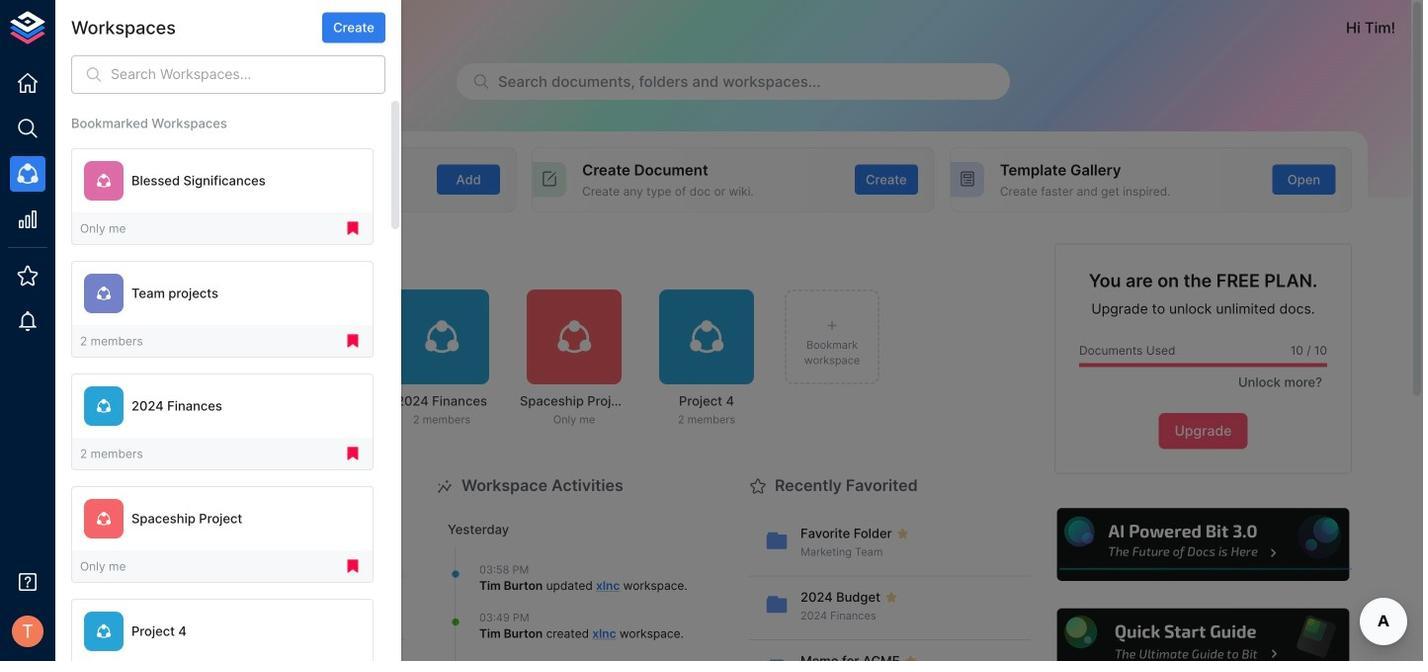 Task type: describe. For each thing, give the bounding box(es) containing it.
3 remove bookmark image from the top
[[344, 558, 362, 575]]

2 help image from the top
[[1054, 606, 1352, 661]]

Search Workspaces... text field
[[111, 55, 385, 94]]

remove bookmark image
[[344, 220, 362, 237]]

1 remove bookmark image from the top
[[344, 332, 362, 350]]

2 remove bookmark image from the top
[[344, 445, 362, 463]]



Task type: vqa. For each thing, say whether or not it's contained in the screenshot.
Table of Contents icon
no



Task type: locate. For each thing, give the bounding box(es) containing it.
1 vertical spatial remove bookmark image
[[344, 445, 362, 463]]

0 vertical spatial remove bookmark image
[[344, 332, 362, 350]]

help image
[[1054, 506, 1352, 584], [1054, 606, 1352, 661]]

1 vertical spatial help image
[[1054, 606, 1352, 661]]

remove bookmark image
[[344, 332, 362, 350], [344, 445, 362, 463], [344, 558, 362, 575]]

2 vertical spatial remove bookmark image
[[344, 558, 362, 575]]

0 vertical spatial help image
[[1054, 506, 1352, 584]]

1 help image from the top
[[1054, 506, 1352, 584]]



